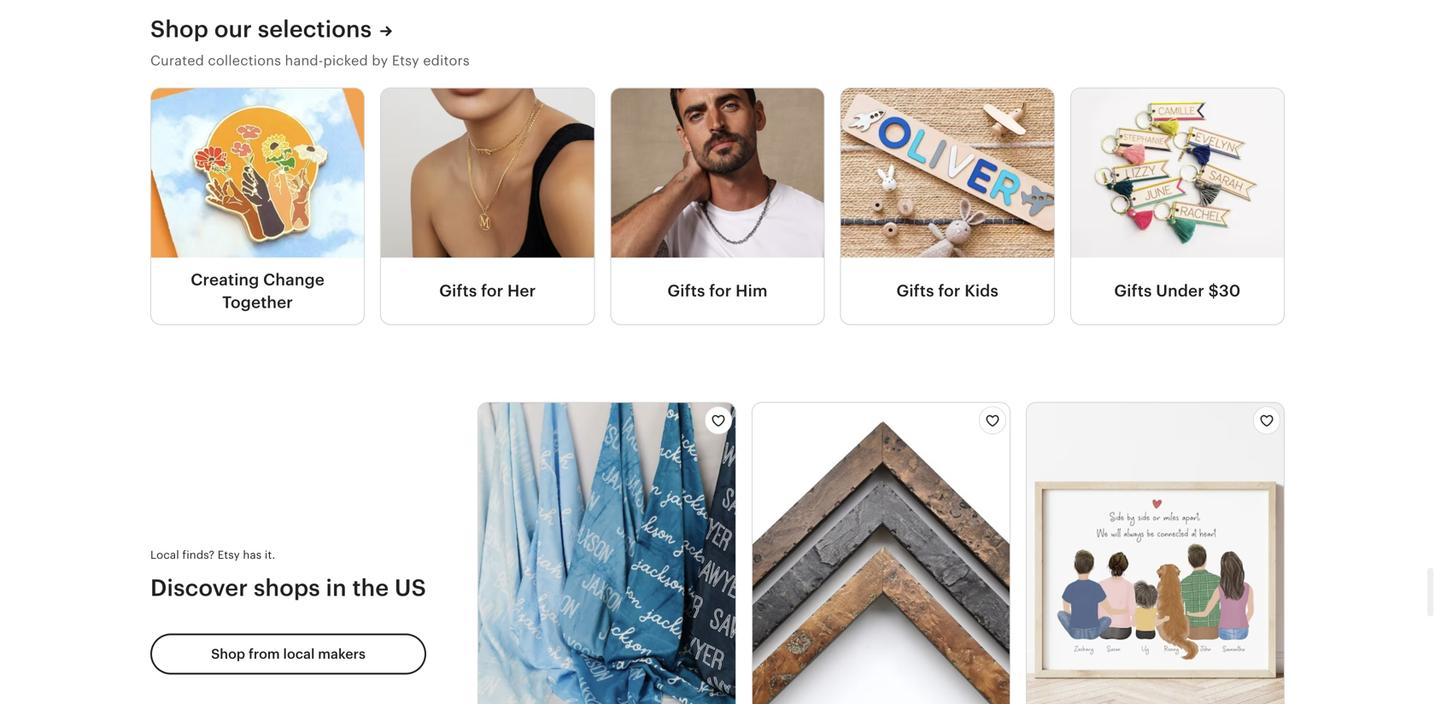 Task type: vqa. For each thing, say whether or not it's contained in the screenshot.
shop for Shop our selections
yes



Task type: locate. For each thing, give the bounding box(es) containing it.
for left kids
[[939, 282, 961, 300]]

etsy right by
[[392, 53, 419, 68]]

gifts for gifts for kids
[[897, 282, 935, 300]]

gifts left under
[[1115, 282, 1153, 300]]

gifts for him link
[[611, 258, 824, 324]]

shop
[[150, 16, 209, 42], [211, 647, 245, 662]]

gifts left kids
[[897, 282, 935, 300]]

2 horizontal spatial for
[[939, 282, 961, 300]]

gifts under $30
[[1115, 282, 1241, 300]]

shop for shop our selections
[[150, 16, 209, 42]]

gifts for her link
[[381, 258, 594, 324]]

3 gifts from the left
[[897, 282, 935, 300]]

0 vertical spatial etsy
[[392, 53, 419, 68]]

discover shops in the us
[[150, 575, 427, 601]]

etsy
[[392, 53, 419, 68], [218, 549, 240, 561]]

etsy left the 'has'
[[218, 549, 240, 561]]

1 gifts from the left
[[440, 282, 477, 300]]

collections
[[208, 53, 281, 68]]

finds?
[[182, 549, 215, 561]]

curated
[[150, 53, 204, 68]]

for inside gifts for him link
[[710, 282, 732, 300]]

under
[[1157, 282, 1205, 300]]

1 vertical spatial shop
[[211, 647, 245, 662]]

shop up curated
[[150, 16, 209, 42]]

gifts left him
[[668, 282, 706, 300]]

gifts
[[440, 282, 477, 300], [668, 282, 706, 300], [897, 282, 935, 300], [1115, 282, 1153, 300]]

for inside gifts for her link
[[481, 282, 504, 300]]

1 for from the left
[[481, 282, 504, 300]]

for inside "gifts for kids" link
[[939, 282, 961, 300]]

shop left from
[[211, 647, 245, 662]]

shop for shop from local makers
[[211, 647, 245, 662]]

by
[[372, 53, 388, 68]]

1 horizontal spatial etsy
[[392, 53, 419, 68]]

for for her
[[481, 282, 504, 300]]

for for kids
[[939, 282, 961, 300]]

0 horizontal spatial for
[[481, 282, 504, 300]]

gifts under $30 image
[[1072, 89, 1284, 258]]

discover
[[150, 575, 248, 601]]

2 for from the left
[[710, 282, 732, 300]]

local
[[150, 549, 179, 561]]

together
[[222, 293, 293, 312]]

for left him
[[710, 282, 732, 300]]

4 gifts from the left
[[1115, 282, 1153, 300]]

3 for from the left
[[939, 282, 961, 300]]

0 vertical spatial shop
[[150, 16, 209, 42]]

shop our selections link
[[150, 14, 392, 44]]

0 horizontal spatial shop
[[150, 16, 209, 42]]

gifts for her image
[[381, 89, 594, 258]]

selections
[[258, 16, 372, 42]]

2 gifts from the left
[[668, 282, 706, 300]]

for left the her
[[481, 282, 504, 300]]

1 horizontal spatial for
[[710, 282, 732, 300]]

in
[[326, 575, 347, 601]]

1 horizontal spatial shop
[[211, 647, 245, 662]]

for
[[481, 282, 504, 300], [710, 282, 732, 300], [939, 282, 961, 300]]

picked
[[323, 53, 368, 68]]

him
[[736, 282, 768, 300]]

0 horizontal spatial etsy
[[218, 549, 240, 561]]

gifts left the her
[[440, 282, 477, 300]]



Task type: describe. For each thing, give the bounding box(es) containing it.
gifts under $30 link
[[1072, 258, 1284, 324]]

shop from local makers link
[[150, 634, 427, 675]]

it.
[[265, 549, 275, 561]]

creating
[[191, 270, 259, 289]]

gifts for her
[[440, 282, 536, 300]]

$30
[[1209, 282, 1241, 300]]

1 vertical spatial etsy
[[218, 549, 240, 561]]

kids
[[965, 282, 999, 300]]

creating change together
[[191, 270, 325, 312]]

gifts for kids link
[[841, 258, 1054, 324]]

us
[[395, 575, 427, 601]]

shops
[[254, 575, 320, 601]]

the
[[352, 575, 389, 601]]

gifts for him
[[668, 282, 768, 300]]

from
[[249, 647, 280, 662]]

curated collections hand-picked by etsy editors
[[150, 53, 470, 68]]

shop from local makers
[[211, 647, 366, 662]]

gifts for gifts for him
[[668, 282, 706, 300]]

gifts for gifts under $30
[[1115, 282, 1153, 300]]

has
[[243, 549, 262, 561]]

gifts for gifts for her
[[440, 282, 477, 300]]

our
[[214, 16, 252, 42]]

change
[[263, 270, 325, 289]]

local finds? etsy has it.
[[150, 549, 275, 561]]

her
[[508, 282, 536, 300]]

local
[[283, 647, 315, 662]]

shop our selections
[[150, 16, 372, 42]]

for for him
[[710, 282, 732, 300]]

gifts for kids image
[[841, 89, 1054, 258]]

creating change together image
[[151, 89, 364, 258]]

creating change together link
[[151, 258, 364, 324]]

gifts for kids
[[897, 282, 999, 300]]

makers
[[318, 647, 366, 662]]

gifts for him image
[[611, 89, 824, 258]]

hand-
[[285, 53, 323, 68]]

editors
[[423, 53, 470, 68]]



